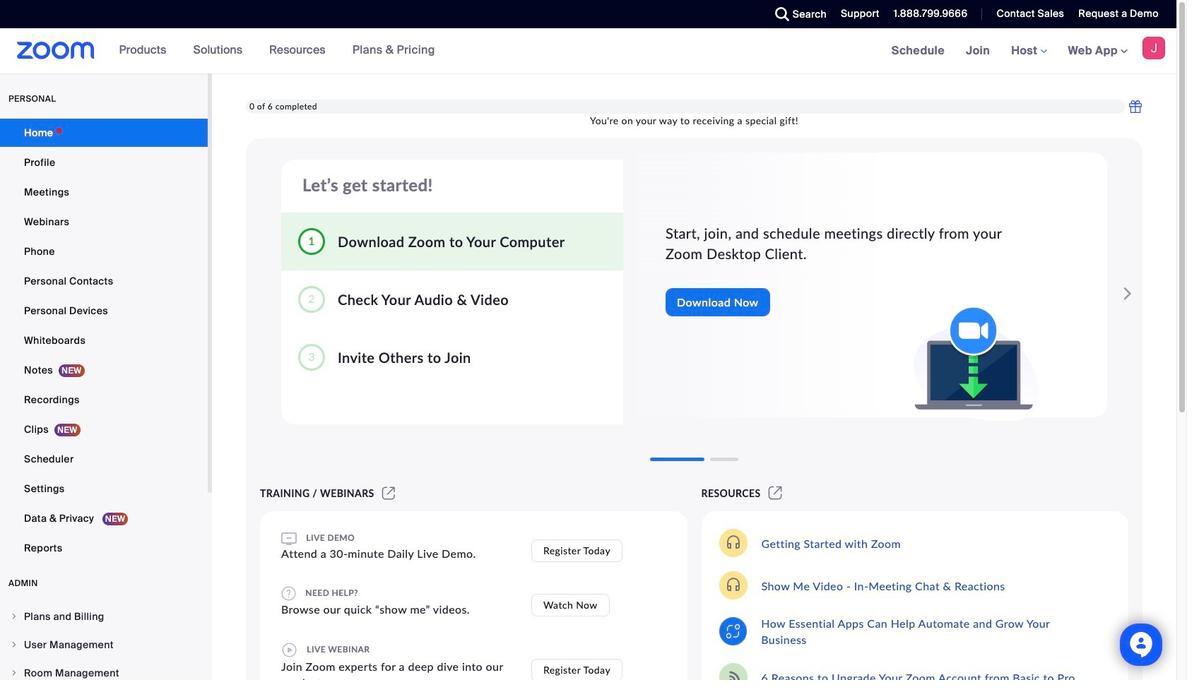 Task type: vqa. For each thing, say whether or not it's contained in the screenshot.
Close 'image'
no



Task type: locate. For each thing, give the bounding box(es) containing it.
window new image
[[380, 488, 397, 500], [767, 488, 785, 500]]

2 vertical spatial right image
[[10, 669, 18, 678]]

1 vertical spatial menu item
[[0, 632, 208, 659]]

1 menu item from the top
[[0, 604, 208, 631]]

2 window new image from the left
[[767, 488, 785, 500]]

banner
[[0, 28, 1177, 74]]

0 horizontal spatial window new image
[[380, 488, 397, 500]]

3 right image from the top
[[10, 669, 18, 678]]

product information navigation
[[109, 28, 446, 74]]

0 vertical spatial menu item
[[0, 604, 208, 631]]

2 vertical spatial menu item
[[0, 660, 208, 681]]

next image
[[1121, 280, 1140, 308]]

2 right image from the top
[[10, 641, 18, 650]]

right image for first menu item from the bottom
[[10, 669, 18, 678]]

profile picture image
[[1143, 37, 1166, 59]]

right image
[[10, 613, 18, 621], [10, 641, 18, 650], [10, 669, 18, 678]]

0 vertical spatial right image
[[10, 613, 18, 621]]

1 vertical spatial right image
[[10, 641, 18, 650]]

menu item
[[0, 604, 208, 631], [0, 632, 208, 659], [0, 660, 208, 681]]

1 right image from the top
[[10, 613, 18, 621]]

1 horizontal spatial window new image
[[767, 488, 785, 500]]



Task type: describe. For each thing, give the bounding box(es) containing it.
2 menu item from the top
[[0, 632, 208, 659]]

meetings navigation
[[881, 28, 1177, 74]]

right image for second menu item from the top
[[10, 641, 18, 650]]

right image for 1st menu item
[[10, 613, 18, 621]]

3 menu item from the top
[[0, 660, 208, 681]]

zoom logo image
[[17, 42, 94, 59]]

admin menu menu
[[0, 604, 208, 681]]

1 window new image from the left
[[380, 488, 397, 500]]

personal menu menu
[[0, 119, 208, 564]]



